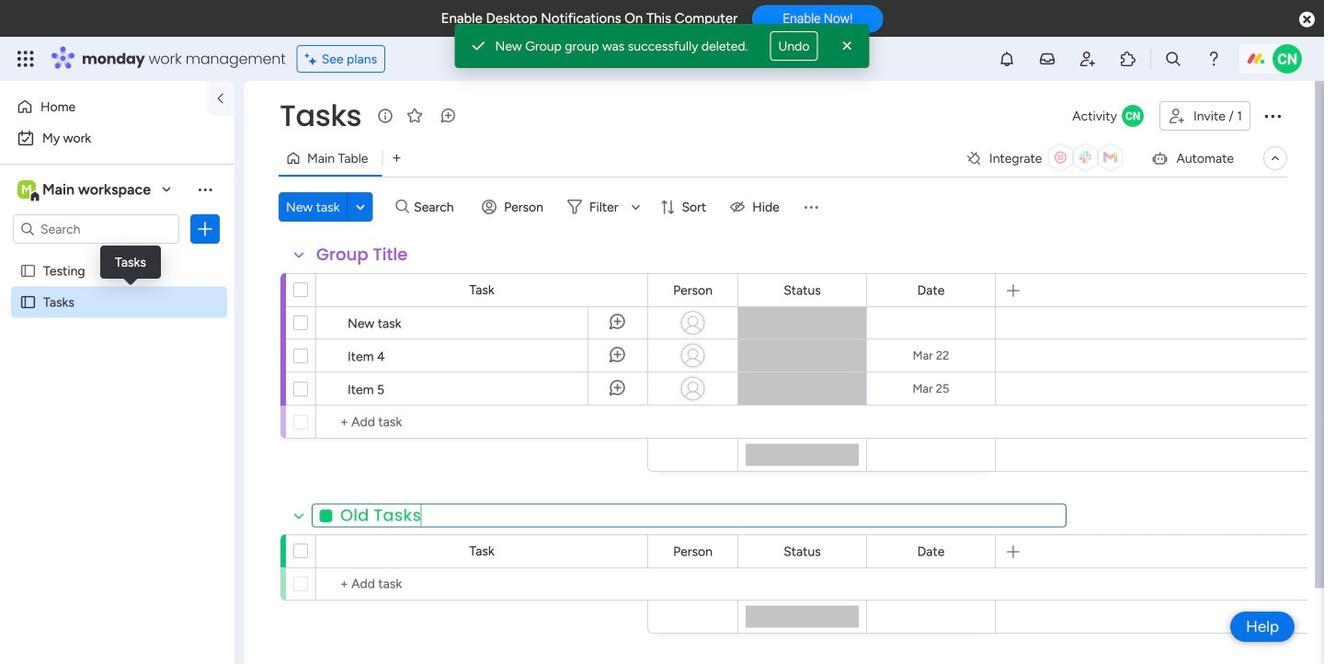 Task type: vqa. For each thing, say whether or not it's contained in the screenshot.
dapulse rightstroke IMAGE at the top right
no



Task type: locate. For each thing, give the bounding box(es) containing it.
search everything image
[[1164, 50, 1183, 68]]

angle down image
[[356, 200, 365, 214]]

dapulse close image
[[1300, 11, 1315, 29]]

1 public board image from the top
[[19, 262, 37, 280]]

list box
[[0, 252, 235, 566]]

add to favorites image
[[406, 106, 424, 125]]

public board image
[[19, 262, 37, 280], [19, 293, 37, 311]]

notifications image
[[998, 50, 1016, 68]]

2 public board image from the top
[[19, 293, 37, 311]]

start a board discussion image
[[439, 107, 457, 125]]

board activity image
[[1122, 105, 1144, 127]]

select product image
[[17, 50, 35, 68]]

alert
[[455, 24, 870, 68]]

cool name image
[[1273, 44, 1302, 74]]

show board description image
[[374, 107, 397, 125]]

options image
[[196, 220, 214, 238]]

workspace image
[[17, 179, 36, 200]]

workspace options image
[[196, 180, 214, 198]]

1 vertical spatial public board image
[[19, 293, 37, 311]]

collapse board header image
[[1268, 151, 1283, 166]]

1 vertical spatial option
[[11, 123, 223, 153]]

0 vertical spatial option
[[11, 92, 196, 121]]

see plans image
[[305, 49, 322, 69]]

+ Add task text field
[[326, 573, 639, 595]]

close image
[[838, 37, 857, 55]]

None field
[[275, 97, 366, 135], [312, 243, 412, 267], [669, 280, 717, 300], [779, 280, 826, 300], [913, 280, 949, 300], [312, 504, 1067, 527], [669, 541, 717, 561], [779, 541, 826, 561], [913, 541, 949, 561], [275, 97, 366, 135], [312, 243, 412, 267], [669, 280, 717, 300], [779, 280, 826, 300], [913, 280, 949, 300], [312, 504, 1067, 527], [669, 541, 717, 561], [779, 541, 826, 561], [913, 541, 949, 561]]

invite members image
[[1079, 50, 1097, 68]]

option
[[11, 92, 196, 121], [11, 123, 223, 153], [0, 254, 235, 258]]

help image
[[1205, 50, 1223, 68]]

0 vertical spatial public board image
[[19, 262, 37, 280]]

menu image
[[802, 198, 820, 216]]

Search field
[[409, 194, 465, 220]]



Task type: describe. For each thing, give the bounding box(es) containing it.
v2 search image
[[396, 197, 409, 217]]

Search in workspace field
[[39, 218, 154, 240]]

+ Add task text field
[[326, 411, 639, 433]]

arrow down image
[[625, 196, 647, 218]]

update feed image
[[1038, 50, 1057, 68]]

add view image
[[393, 152, 401, 165]]

2 vertical spatial option
[[0, 254, 235, 258]]

monday marketplace image
[[1119, 50, 1138, 68]]

options image
[[1262, 105, 1284, 127]]

workspace selection element
[[17, 178, 154, 202]]



